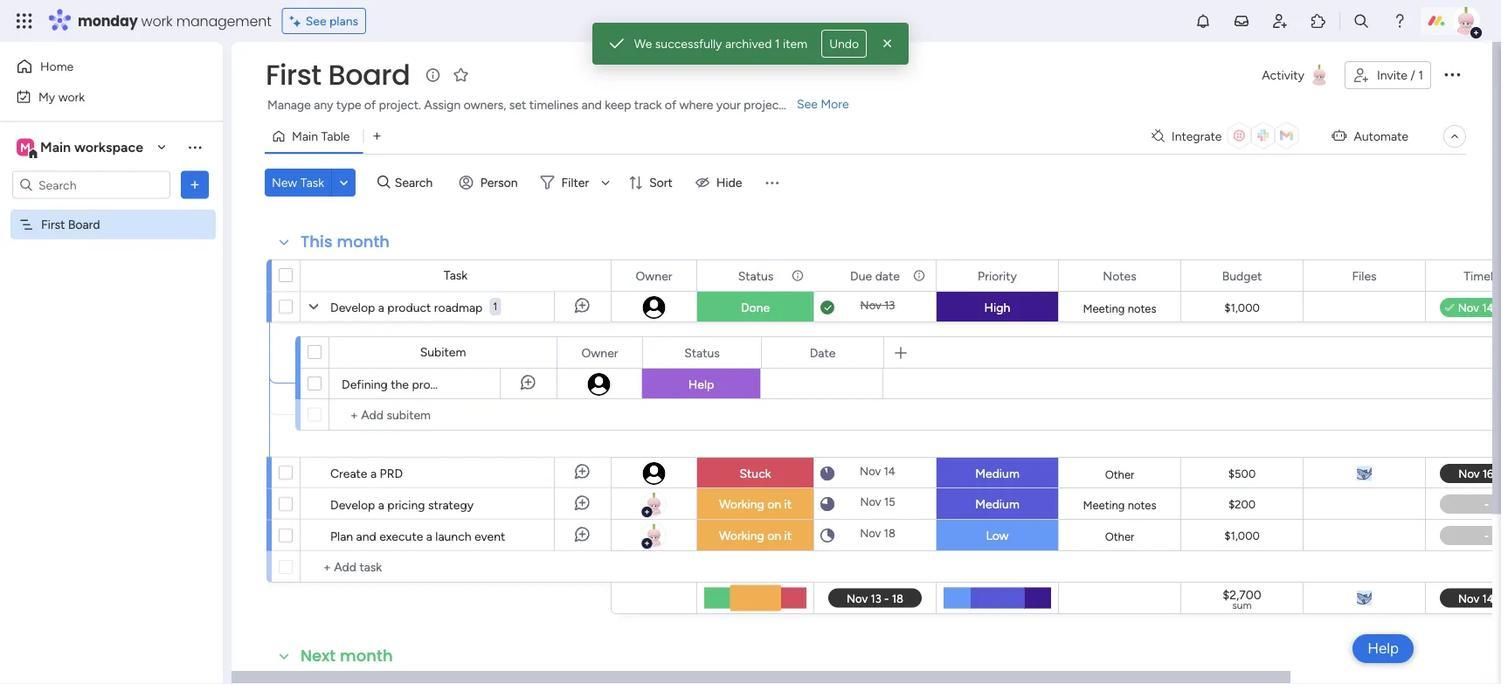Task type: locate. For each thing, give the bounding box(es) containing it.
1 $1,000 from the top
[[1225, 301, 1260, 315]]

$1,000 down $200
[[1225, 529, 1260, 543]]

defining
[[342, 377, 388, 392]]

1 vertical spatial board
[[68, 217, 100, 232]]

and right plan
[[356, 529, 376, 544]]

2 develop from the top
[[330, 497, 375, 512]]

owner
[[636, 268, 673, 283], [582, 345, 618, 360]]

1 it from the top
[[784, 497, 792, 512]]

main table
[[292, 129, 350, 144]]

undo button
[[822, 30, 867, 58]]

1 vertical spatial working on it
[[719, 528, 792, 543]]

1 horizontal spatial main
[[292, 129, 318, 144]]

0 horizontal spatial owner
[[582, 345, 618, 360]]

1 vertical spatial medium
[[976, 497, 1020, 512]]

0 vertical spatial task
[[300, 175, 324, 190]]

0 vertical spatial it
[[784, 497, 792, 512]]

automate
[[1354, 129, 1409, 144]]

notes for done
[[1128, 302, 1157, 316]]

and right features,
[[553, 377, 573, 392]]

this month
[[301, 231, 390, 253]]

0 vertical spatial month
[[337, 231, 390, 253]]

1 vertical spatial and
[[553, 377, 573, 392]]

0 vertical spatial status field
[[734, 266, 778, 285]]

my work button
[[10, 83, 188, 111]]

type
[[336, 97, 361, 112]]

1 vertical spatial notes
[[1128, 498, 1157, 512]]

1 notes from the top
[[1128, 302, 1157, 316]]

1 vertical spatial work
[[58, 89, 85, 104]]

work for monday
[[141, 11, 173, 31]]

1 vertical spatial status
[[685, 345, 720, 360]]

0 horizontal spatial of
[[364, 97, 376, 112]]

1
[[775, 36, 780, 51], [1419, 68, 1424, 83], [493, 300, 498, 313]]

1 vertical spatial other
[[1105, 530, 1135, 544]]

a left prd
[[371, 466, 377, 481]]

nov left 15
[[860, 495, 882, 509]]

0 horizontal spatial 1
[[493, 300, 498, 313]]

develop left product
[[330, 300, 375, 315]]

1 vertical spatial options image
[[186, 176, 204, 194]]

2 notes from the top
[[1128, 498, 1157, 512]]

nov left 14
[[860, 465, 881, 479]]

1 working on it from the top
[[719, 497, 792, 512]]

alert
[[592, 23, 909, 65]]

0 vertical spatial other
[[1105, 468, 1135, 482]]

see for see plans
[[306, 14, 327, 28]]

2 meeting notes from the top
[[1083, 498, 1157, 512]]

v2 search image
[[378, 173, 390, 193]]

options image right /
[[1442, 64, 1463, 85]]

and
[[582, 97, 602, 112], [553, 377, 573, 392], [356, 529, 376, 544]]

1 vertical spatial first board
[[41, 217, 100, 232]]

1 horizontal spatial first board
[[266, 56, 410, 94]]

new task button
[[265, 169, 331, 197]]

my
[[38, 89, 55, 104]]

$1,000 down budget
[[1225, 301, 1260, 315]]

0 horizontal spatial and
[[356, 529, 376, 544]]

invite / 1 button
[[1345, 61, 1432, 89]]

1 vertical spatial develop
[[330, 497, 375, 512]]

0 horizontal spatial first
[[41, 217, 65, 232]]

1 nov from the top
[[861, 298, 882, 312]]

sort button
[[622, 169, 683, 197]]

0 horizontal spatial status
[[685, 345, 720, 360]]

first up manage
[[266, 56, 321, 94]]

2 nov from the top
[[860, 465, 881, 479]]

main left table
[[292, 129, 318, 144]]

help image
[[1391, 12, 1409, 30]]

2 meeting from the top
[[1083, 498, 1125, 512]]

1 inside button
[[493, 300, 498, 313]]

Priority field
[[974, 266, 1022, 285]]

0 vertical spatial help
[[689, 377, 714, 392]]

working
[[719, 497, 765, 512], [719, 528, 765, 543]]

0 horizontal spatial board
[[68, 217, 100, 232]]

0 vertical spatial options image
[[1442, 64, 1463, 85]]

invite
[[1377, 68, 1408, 83]]

activity
[[1262, 68, 1305, 83]]

show board description image
[[422, 66, 443, 84]]

1 vertical spatial meeting
[[1083, 498, 1125, 512]]

1 inside alert
[[775, 36, 780, 51]]

1 vertical spatial meeting notes
[[1083, 498, 1157, 512]]

1 on from the top
[[768, 497, 781, 512]]

high
[[985, 300, 1011, 315]]

first
[[266, 56, 321, 94], [41, 217, 65, 232]]

hide button
[[689, 169, 753, 197]]

1 vertical spatial month
[[340, 645, 393, 667]]

see left plans
[[306, 14, 327, 28]]

Timelin field
[[1460, 266, 1502, 285]]

your
[[717, 97, 741, 112]]

1 vertical spatial owner field
[[577, 343, 623, 362]]

filter button
[[534, 169, 616, 197]]

nov left 18 on the bottom right of page
[[860, 527, 881, 541]]

of
[[364, 97, 376, 112], [665, 97, 677, 112]]

0 horizontal spatial owner field
[[577, 343, 623, 362]]

0 vertical spatial first
[[266, 56, 321, 94]]

status
[[738, 268, 774, 283], [685, 345, 720, 360]]

workspace options image
[[186, 138, 204, 156]]

main right workspace image
[[40, 139, 71, 156]]

1 horizontal spatial see
[[797, 97, 818, 111]]

see more link
[[795, 95, 851, 113]]

develop
[[330, 300, 375, 315], [330, 497, 375, 512]]

see for see more
[[797, 97, 818, 111]]

product
[[388, 300, 431, 315]]

it
[[784, 497, 792, 512], [784, 528, 792, 543]]

0 vertical spatial $1,000
[[1225, 301, 1260, 315]]

work inside button
[[58, 89, 85, 104]]

Due date field
[[846, 266, 905, 285]]

1 develop from the top
[[330, 300, 375, 315]]

2 other from the top
[[1105, 530, 1135, 544]]

the
[[391, 377, 409, 392]]

1 vertical spatial it
[[784, 528, 792, 543]]

work
[[141, 11, 173, 31], [58, 89, 85, 104]]

1 of from the left
[[364, 97, 376, 112]]

and left keep
[[582, 97, 602, 112]]

other
[[1105, 468, 1135, 482], [1105, 530, 1135, 544]]

$2,700 sum
[[1223, 587, 1262, 612]]

a left pricing
[[378, 497, 384, 512]]

first board down search in workspace field
[[41, 217, 100, 232]]

0 horizontal spatial status field
[[680, 343, 724, 362]]

status for right status 'field'
[[738, 268, 774, 283]]

nov 15
[[860, 495, 896, 509]]

2 it from the top
[[784, 528, 792, 543]]

1 horizontal spatial 1
[[775, 36, 780, 51]]

1 meeting notes from the top
[[1083, 302, 1157, 316]]

autopilot image
[[1332, 124, 1347, 147]]

on
[[768, 497, 781, 512], [768, 528, 781, 543]]

of right track
[[665, 97, 677, 112]]

2 vertical spatial and
[[356, 529, 376, 544]]

1 vertical spatial help
[[1368, 640, 1399, 658]]

options image
[[1442, 64, 1463, 85], [186, 176, 204, 194]]

first board
[[266, 56, 410, 94], [41, 217, 100, 232]]

4 nov from the top
[[860, 527, 881, 541]]

activity button
[[1255, 61, 1338, 89]]

1 vertical spatial first
[[41, 217, 65, 232]]

person button
[[453, 169, 528, 197]]

column information image
[[791, 269, 805, 283]]

budget
[[1222, 268, 1262, 283]]

first inside list box
[[41, 217, 65, 232]]

month
[[337, 231, 390, 253], [340, 645, 393, 667]]

develop down create
[[330, 497, 375, 512]]

product's
[[412, 377, 464, 392]]

search everything image
[[1353, 12, 1370, 30]]

2 horizontal spatial and
[[582, 97, 602, 112]]

2 vertical spatial 1
[[493, 300, 498, 313]]

main inside workspace selection element
[[40, 139, 71, 156]]

0 horizontal spatial task
[[300, 175, 324, 190]]

nov left 13
[[861, 298, 882, 312]]

develop for develop a product roadmap
[[330, 300, 375, 315]]

workspace
[[74, 139, 143, 156]]

Files field
[[1348, 266, 1381, 285]]

integrate
[[1172, 129, 1222, 144]]

first down search in workspace field
[[41, 217, 65, 232]]

1 right the roadmap
[[493, 300, 498, 313]]

0 horizontal spatial work
[[58, 89, 85, 104]]

menu image
[[763, 174, 781, 191]]

hide
[[717, 175, 742, 190]]

2 $1,000 from the top
[[1225, 529, 1260, 543]]

work right monday
[[141, 11, 173, 31]]

3 nov from the top
[[860, 495, 882, 509]]

1 horizontal spatial of
[[665, 97, 677, 112]]

of right type
[[364, 97, 376, 112]]

1 horizontal spatial status
[[738, 268, 774, 283]]

see plans button
[[282, 8, 366, 34]]

next month
[[301, 645, 393, 667]]

see inside button
[[306, 14, 327, 28]]

this
[[301, 231, 333, 253]]

1 vertical spatial working
[[719, 528, 765, 543]]

help
[[689, 377, 714, 392], [1368, 640, 1399, 658]]

add to favorites image
[[452, 66, 470, 83]]

1 vertical spatial 1
[[1419, 68, 1424, 83]]

0 horizontal spatial see
[[306, 14, 327, 28]]

This month field
[[296, 231, 394, 253]]

meeting notes for medium
[[1083, 498, 1157, 512]]

help inside button
[[1368, 640, 1399, 658]]

1 meeting from the top
[[1083, 302, 1125, 316]]

1 horizontal spatial options image
[[1442, 64, 1463, 85]]

nov for nov 18
[[860, 527, 881, 541]]

first board inside list box
[[41, 217, 100, 232]]

track
[[634, 97, 662, 112]]

collapse board header image
[[1448, 129, 1462, 143]]

work right my
[[58, 89, 85, 104]]

pricing
[[388, 497, 425, 512]]

working on it
[[719, 497, 792, 512], [719, 528, 792, 543]]

2 horizontal spatial 1
[[1419, 68, 1424, 83]]

1 left item
[[775, 36, 780, 51]]

meeting
[[1083, 302, 1125, 316], [1083, 498, 1125, 512]]

1 vertical spatial on
[[768, 528, 781, 543]]

option
[[0, 209, 223, 212]]

0 vertical spatial board
[[328, 56, 410, 94]]

0 vertical spatial working
[[719, 497, 765, 512]]

0 horizontal spatial first board
[[41, 217, 100, 232]]

Status field
[[734, 266, 778, 285], [680, 343, 724, 362]]

notes
[[1128, 302, 1157, 316], [1128, 498, 1157, 512]]

1 vertical spatial $1,000
[[1225, 529, 1260, 543]]

a left product
[[378, 300, 384, 315]]

0 vertical spatial 1
[[775, 36, 780, 51]]

month right this
[[337, 231, 390, 253]]

0 horizontal spatial help
[[689, 377, 714, 392]]

0 vertical spatial meeting notes
[[1083, 302, 1157, 316]]

0 vertical spatial working on it
[[719, 497, 792, 512]]

meeting for medium
[[1083, 498, 1125, 512]]

main table button
[[265, 122, 363, 150]]

board down search in workspace field
[[68, 217, 100, 232]]

nov
[[861, 298, 882, 312], [860, 465, 881, 479], [860, 495, 882, 509], [860, 527, 881, 541]]

1 vertical spatial see
[[797, 97, 818, 111]]

1 right /
[[1419, 68, 1424, 83]]

Notes field
[[1099, 266, 1141, 285]]

1 horizontal spatial work
[[141, 11, 173, 31]]

nov for nov 15
[[860, 495, 882, 509]]

0 vertical spatial meeting
[[1083, 302, 1125, 316]]

first board up type
[[266, 56, 410, 94]]

date
[[810, 345, 836, 360]]

angle down image
[[340, 176, 348, 189]]

Search in workspace field
[[37, 175, 146, 195]]

task right the new
[[300, 175, 324, 190]]

nov for nov 13
[[861, 298, 882, 312]]

plans
[[330, 14, 358, 28]]

main inside "button"
[[292, 129, 318, 144]]

0 vertical spatial work
[[141, 11, 173, 31]]

1 horizontal spatial owner
[[636, 268, 673, 283]]

0 vertical spatial medium
[[976, 466, 1020, 481]]

1 other from the top
[[1105, 468, 1135, 482]]

task up the roadmap
[[444, 268, 468, 283]]

0 vertical spatial develop
[[330, 300, 375, 315]]

0 vertical spatial owner field
[[631, 266, 677, 285]]

a
[[378, 300, 384, 315], [371, 466, 377, 481], [378, 497, 384, 512], [426, 529, 433, 544]]

1 horizontal spatial task
[[444, 268, 468, 283]]

0 horizontal spatial options image
[[186, 176, 204, 194]]

options image down workspace options image
[[186, 176, 204, 194]]

0 horizontal spatial main
[[40, 139, 71, 156]]

1 medium from the top
[[976, 466, 1020, 481]]

1 horizontal spatial first
[[266, 56, 321, 94]]

month right next
[[340, 645, 393, 667]]

1 horizontal spatial help
[[1368, 640, 1399, 658]]

new task
[[272, 175, 324, 190]]

1 horizontal spatial and
[[553, 377, 573, 392]]

1 horizontal spatial status field
[[734, 266, 778, 285]]

Owner field
[[631, 266, 677, 285], [577, 343, 623, 362]]

0 vertical spatial on
[[768, 497, 781, 512]]

timelin
[[1464, 268, 1502, 283]]

board up type
[[328, 56, 410, 94]]

1 vertical spatial task
[[444, 268, 468, 283]]

0 vertical spatial see
[[306, 14, 327, 28]]

0 vertical spatial status
[[738, 268, 774, 283]]

$200
[[1229, 498, 1256, 512]]

1 vertical spatial owner
[[582, 345, 618, 360]]

execute
[[379, 529, 423, 544]]

see left the more at right top
[[797, 97, 818, 111]]

0 vertical spatial notes
[[1128, 302, 1157, 316]]



Task type: describe. For each thing, give the bounding box(es) containing it.
archived
[[725, 36, 772, 51]]

invite members image
[[1272, 12, 1289, 30]]

project.
[[379, 97, 421, 112]]

develop a product roadmap
[[330, 300, 483, 315]]

main for main table
[[292, 129, 318, 144]]

plan and execute a launch event
[[330, 529, 505, 544]]

filter
[[562, 175, 589, 190]]

a for pricing
[[378, 497, 384, 512]]

files
[[1353, 268, 1377, 283]]

1 inside button
[[1419, 68, 1424, 83]]

14
[[884, 465, 896, 479]]

notes
[[1103, 268, 1137, 283]]

1 button
[[490, 291, 501, 323]]

assign
[[424, 97, 461, 112]]

ruby anderson image
[[1453, 7, 1481, 35]]

nov for nov 14
[[860, 465, 881, 479]]

monday
[[78, 11, 138, 31]]

invite / 1
[[1377, 68, 1424, 83]]

add view image
[[374, 130, 381, 143]]

apps image
[[1310, 12, 1328, 30]]

15
[[884, 495, 896, 509]]

timelines
[[529, 97, 579, 112]]

nov 14
[[860, 465, 896, 479]]

workspace selection element
[[17, 137, 146, 160]]

column information image
[[913, 269, 926, 283]]

0 vertical spatial owner
[[636, 268, 673, 283]]

undo
[[830, 36, 859, 51]]

inbox image
[[1233, 12, 1251, 30]]

roadmap
[[434, 300, 483, 315]]

0 vertical spatial first board
[[266, 56, 410, 94]]

plan
[[330, 529, 353, 544]]

a for prd
[[371, 466, 377, 481]]

features,
[[502, 377, 550, 392]]

1 horizontal spatial owner field
[[631, 266, 677, 285]]

workspace image
[[17, 138, 34, 157]]

2 working from the top
[[719, 528, 765, 543]]

see more
[[797, 97, 849, 111]]

Budget field
[[1218, 266, 1267, 285]]

launch
[[436, 529, 472, 544]]

develop for develop a pricing strategy
[[330, 497, 375, 512]]

low
[[986, 528, 1009, 543]]

set
[[509, 97, 526, 112]]

person
[[480, 175, 518, 190]]

a for product
[[378, 300, 384, 315]]

we successfully archived 1 item
[[634, 36, 808, 51]]

$500
[[1229, 467, 1256, 481]]

select product image
[[16, 12, 33, 30]]

2 on from the top
[[768, 528, 781, 543]]

/
[[1411, 68, 1416, 83]]

nov 13
[[861, 298, 895, 312]]

month for this month
[[337, 231, 390, 253]]

see plans
[[306, 14, 358, 28]]

manage
[[267, 97, 311, 112]]

milestones.
[[576, 377, 638, 392]]

work for my
[[58, 89, 85, 104]]

$2,700
[[1223, 587, 1262, 602]]

due
[[851, 268, 872, 283]]

done
[[741, 300, 770, 315]]

sort
[[649, 175, 673, 190]]

notifications image
[[1195, 12, 1212, 30]]

home button
[[10, 52, 188, 80]]

develop a pricing strategy
[[330, 497, 474, 512]]

main for main workspace
[[40, 139, 71, 156]]

task inside button
[[300, 175, 324, 190]]

goals,
[[467, 377, 499, 392]]

my work
[[38, 89, 85, 104]]

alert containing we successfully archived 1 item
[[592, 23, 909, 65]]

subitem
[[420, 345, 466, 360]]

First Board field
[[261, 56, 415, 94]]

1 horizontal spatial board
[[328, 56, 410, 94]]

Next month field
[[296, 645, 397, 668]]

13
[[884, 298, 895, 312]]

nov 18
[[860, 527, 896, 541]]

owners,
[[464, 97, 506, 112]]

where
[[680, 97, 714, 112]]

Date field
[[806, 343, 840, 362]]

month for next month
[[340, 645, 393, 667]]

2 working on it from the top
[[719, 528, 792, 543]]

18
[[884, 527, 896, 541]]

status for bottom status 'field'
[[685, 345, 720, 360]]

create a prd
[[330, 466, 403, 481]]

Search field
[[390, 170, 443, 195]]

stuck
[[740, 466, 771, 481]]

strategy
[[428, 497, 474, 512]]

close image
[[879, 35, 897, 52]]

create
[[330, 466, 368, 481]]

v2 done deadline image
[[821, 299, 835, 316]]

sum
[[1233, 599, 1252, 612]]

dapulse integrations image
[[1152, 130, 1165, 143]]

next
[[301, 645, 336, 667]]

table
[[321, 129, 350, 144]]

a left launch
[[426, 529, 433, 544]]

1 working from the top
[[719, 497, 765, 512]]

meeting for done
[[1083, 302, 1125, 316]]

+ Add subitem text field
[[338, 405, 520, 426]]

defining the product's goals, features, and milestones.
[[342, 377, 638, 392]]

board inside list box
[[68, 217, 100, 232]]

item
[[783, 36, 808, 51]]

project
[[744, 97, 784, 112]]

m
[[20, 140, 31, 155]]

help button
[[1353, 635, 1414, 663]]

2 medium from the top
[[976, 497, 1020, 512]]

+ Add task text field
[[309, 557, 603, 578]]

manage any type of project. assign owners, set timelines and keep track of where your project stands.
[[267, 97, 825, 112]]

dapulse checkmark sign image
[[1446, 298, 1455, 319]]

0 vertical spatial and
[[582, 97, 602, 112]]

new
[[272, 175, 297, 190]]

monday work management
[[78, 11, 272, 31]]

2 of from the left
[[665, 97, 677, 112]]

prd
[[380, 466, 403, 481]]

management
[[176, 11, 272, 31]]

1 vertical spatial status field
[[680, 343, 724, 362]]

first board list box
[[0, 206, 223, 475]]

notes for medium
[[1128, 498, 1157, 512]]

keep
[[605, 97, 631, 112]]

arrow down image
[[595, 172, 616, 193]]

any
[[314, 97, 333, 112]]

we
[[634, 36, 652, 51]]

successfully
[[655, 36, 722, 51]]

meeting notes for done
[[1083, 302, 1157, 316]]



Task type: vqa. For each thing, say whether or not it's contained in the screenshot.
Sort
yes



